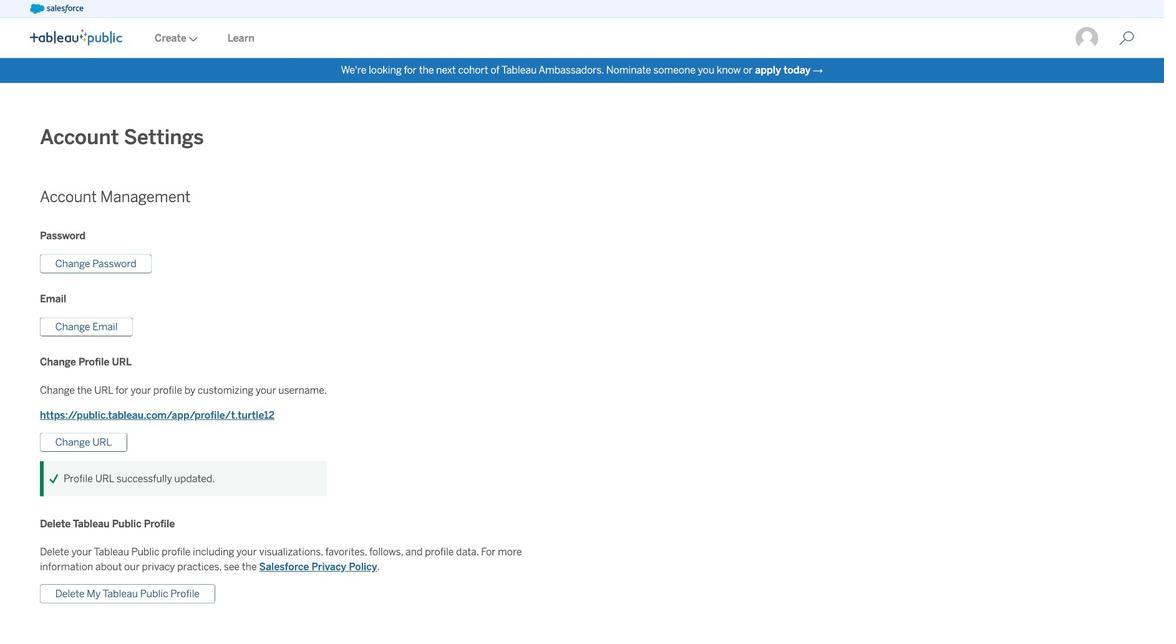 Task type: vqa. For each thing, say whether or not it's contained in the screenshot.
CREATE image
yes



Task type: locate. For each thing, give the bounding box(es) containing it.
logo image
[[30, 29, 122, 45]]

create image
[[187, 37, 198, 42]]

go to search image
[[1105, 31, 1150, 46]]



Task type: describe. For each thing, give the bounding box(es) containing it.
salesforce logo image
[[30, 4, 84, 14]]

t.turtle12 image
[[1076, 26, 1100, 51]]



